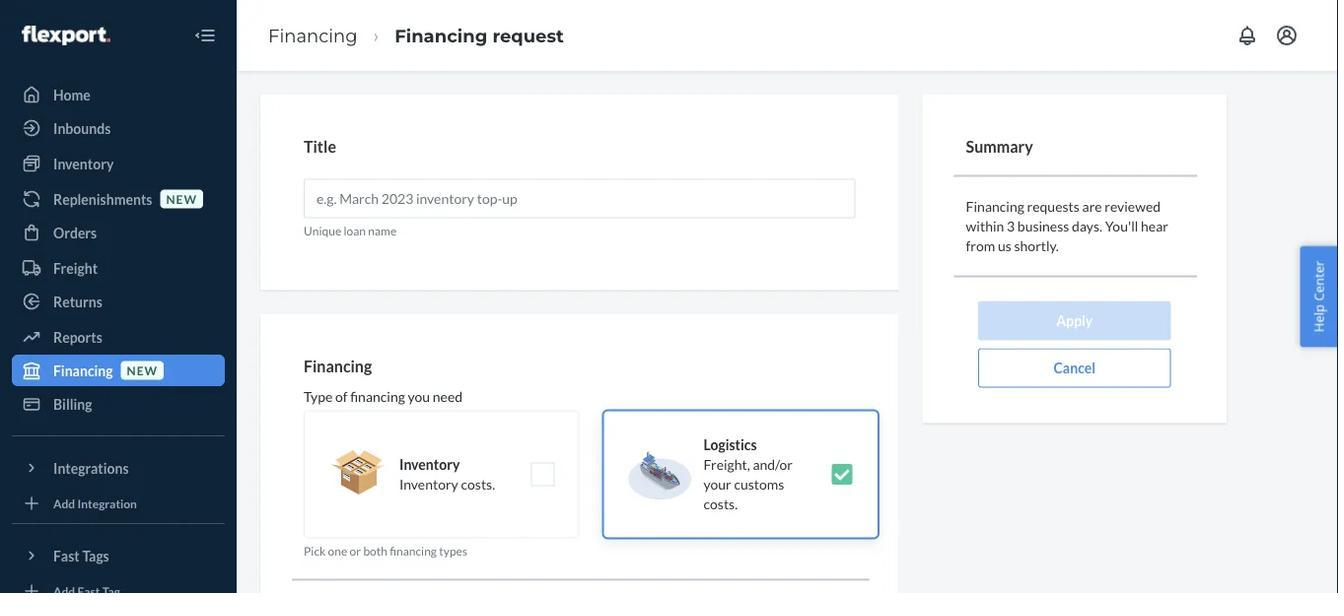 Task type: locate. For each thing, give the bounding box(es) containing it.
inventory down you
[[400, 457, 460, 473]]

name
[[368, 224, 397, 238]]

1 horizontal spatial new
[[166, 192, 197, 206]]

financing right the of
[[350, 388, 405, 405]]

of
[[335, 388, 348, 405]]

and/or
[[753, 457, 793, 473]]

financing for financing request
[[395, 25, 488, 46]]

1 vertical spatial inventory
[[400, 457, 460, 473]]

orders
[[53, 224, 97, 241]]

replenishments
[[53, 191, 152, 208]]

new down reports link
[[127, 363, 158, 378]]

inventory for inventory inventory costs.
[[400, 457, 460, 473]]

financing inside financing requests are reviewed within 3 business days. you'll hear from us shortly.
[[966, 198, 1025, 215]]

pick
[[304, 544, 326, 558]]

new
[[166, 192, 197, 206], [127, 363, 158, 378]]

open account menu image
[[1275, 24, 1299, 47]]

costs. down your
[[704, 496, 738, 513]]

returns link
[[12, 286, 225, 318]]

inventory down inbounds
[[53, 155, 114, 172]]

check square image
[[831, 463, 854, 487]]

costs. up types
[[461, 476, 495, 493]]

reports
[[53, 329, 102, 346]]

0 horizontal spatial costs.
[[461, 476, 495, 493]]

inventory for inventory
[[53, 155, 114, 172]]

integrations
[[53, 460, 129, 477]]

within
[[966, 218, 1004, 235]]

inventory
[[53, 155, 114, 172], [400, 457, 460, 473], [400, 476, 458, 493]]

0 horizontal spatial new
[[127, 363, 158, 378]]

type
[[304, 388, 333, 405]]

shortly.
[[1015, 238, 1059, 255]]

new for financing
[[127, 363, 158, 378]]

help center
[[1310, 261, 1328, 333]]

1 vertical spatial costs.
[[704, 496, 738, 513]]

1 vertical spatial new
[[127, 363, 158, 378]]

home
[[53, 86, 91, 103]]

days.
[[1072, 218, 1103, 235]]

financing
[[268, 25, 358, 46], [395, 25, 488, 46], [966, 198, 1025, 215], [304, 357, 372, 376], [53, 363, 113, 379]]

freight
[[53, 260, 98, 277]]

new up orders link
[[166, 192, 197, 206]]

inbounds
[[53, 120, 111, 137]]

you
[[408, 388, 430, 405]]

financing
[[350, 388, 405, 405], [390, 544, 437, 558]]

tags
[[82, 548, 109, 565]]

1 vertical spatial financing
[[390, 544, 437, 558]]

unique
[[304, 224, 341, 238]]

open notifications image
[[1236, 24, 1260, 47]]

financing request link
[[395, 25, 564, 46]]

inventory up types
[[400, 476, 458, 493]]

0 vertical spatial costs.
[[461, 476, 495, 493]]

reports link
[[12, 322, 225, 353]]

breadcrumbs navigation
[[253, 7, 580, 64]]

1 horizontal spatial costs.
[[704, 496, 738, 513]]

apply button
[[979, 301, 1171, 341]]

request
[[493, 25, 564, 46]]

need
[[433, 388, 463, 405]]

costs.
[[461, 476, 495, 493], [704, 496, 738, 513]]

help center button
[[1301, 246, 1339, 348]]

0 vertical spatial inventory
[[53, 155, 114, 172]]

fast tags
[[53, 548, 109, 565]]

pick one or both financing types
[[304, 544, 468, 558]]

logistics
[[704, 437, 757, 454]]

new for replenishments
[[166, 192, 197, 206]]

financing right both
[[390, 544, 437, 558]]

from
[[966, 238, 996, 255]]

financing requests are reviewed within 3 business days. you'll hear from us shortly.
[[966, 198, 1169, 255]]

inventory link
[[12, 148, 225, 180]]

inbounds link
[[12, 112, 225, 144]]

financing link
[[268, 25, 358, 46]]

0 vertical spatial new
[[166, 192, 197, 206]]

center
[[1310, 261, 1328, 302]]

close navigation image
[[193, 24, 217, 47]]



Task type: vqa. For each thing, say whether or not it's contained in the screenshot.
request
yes



Task type: describe. For each thing, give the bounding box(es) containing it.
freight,
[[704, 457, 750, 473]]

home link
[[12, 79, 225, 110]]

financing for financing link
[[268, 25, 358, 46]]

summary
[[966, 137, 1033, 156]]

hear
[[1141, 218, 1169, 235]]

returns
[[53, 293, 102, 310]]

billing link
[[12, 389, 225, 420]]

us
[[998, 238, 1012, 255]]

cancel
[[1054, 360, 1096, 377]]

help
[[1310, 305, 1328, 333]]

integrations button
[[12, 453, 225, 484]]

logistics freight, and/or your customs costs.
[[704, 437, 793, 513]]

cancel button
[[979, 349, 1171, 388]]

both
[[363, 544, 388, 558]]

costs. inside inventory inventory costs.
[[461, 476, 495, 493]]

2 vertical spatial inventory
[[400, 476, 458, 493]]

freight link
[[12, 253, 225, 284]]

orders link
[[12, 217, 225, 249]]

fast tags button
[[12, 541, 225, 572]]

integration
[[77, 497, 137, 511]]

or
[[350, 544, 361, 558]]

add integration link
[[12, 492, 225, 516]]

apply
[[1057, 313, 1093, 330]]

add integration
[[53, 497, 137, 511]]

your
[[704, 476, 732, 493]]

0 vertical spatial financing
[[350, 388, 405, 405]]

reviewed
[[1105, 198, 1161, 215]]

are
[[1083, 198, 1102, 215]]

billing
[[53, 396, 92, 413]]

3
[[1007, 218, 1015, 235]]

financing for financing requests are reviewed within 3 business days. you'll hear from us shortly.
[[966, 198, 1025, 215]]

title
[[304, 137, 336, 156]]

unique loan name
[[304, 224, 397, 238]]

customs
[[734, 476, 785, 493]]

costs. inside 'logistics freight, and/or your customs costs.'
[[704, 496, 738, 513]]

flexport logo image
[[22, 26, 110, 45]]

requests
[[1027, 198, 1080, 215]]

you'll
[[1105, 218, 1139, 235]]

one
[[328, 544, 347, 558]]

financing request
[[395, 25, 564, 46]]

type of financing you need
[[304, 388, 463, 405]]

inventory inventory costs.
[[400, 457, 495, 493]]

add
[[53, 497, 75, 511]]

types
[[439, 544, 468, 558]]

loan
[[344, 224, 366, 238]]

business
[[1018, 218, 1070, 235]]

e.g. March 2023 inventory top-up field
[[304, 179, 856, 219]]

fast
[[53, 548, 80, 565]]



